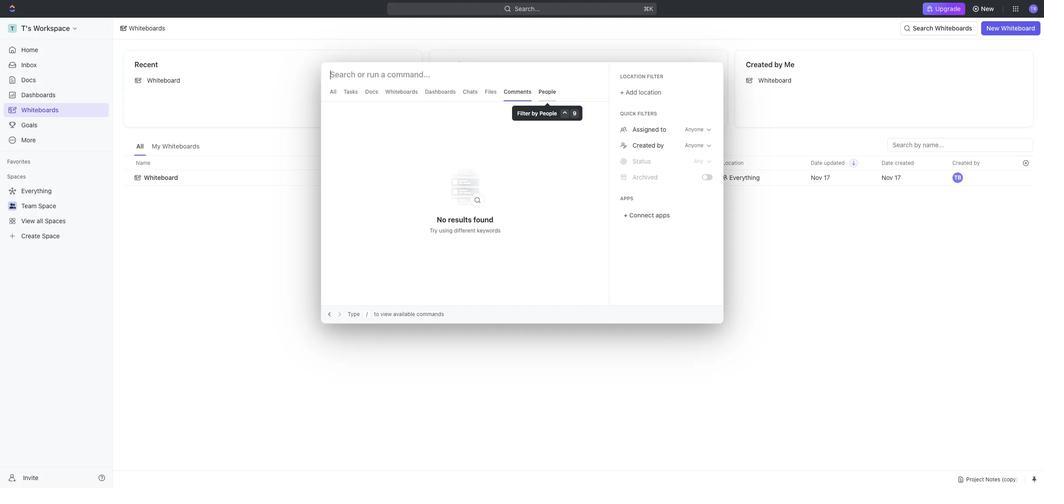 Task type: describe. For each thing, give the bounding box(es) containing it.
date updated
[[811, 160, 845, 166]]

whiteboards left will
[[562, 112, 593, 118]]

view
[[381, 311, 392, 318]]

upgrade
[[935, 5, 961, 12]]

your favorited whiteboards will show here.
[[525, 112, 632, 118]]

found
[[473, 216, 493, 224]]

by down assigned to
[[657, 142, 664, 149]]

0 vertical spatial to
[[661, 126, 666, 133]]

apps
[[620, 196, 633, 201]]

new whiteboard button
[[981, 21, 1041, 35]]

home
[[21, 46, 38, 54]]

no results found try using different keywords
[[430, 216, 501, 234]]

whiteboards down search or run a command… 'text box'
[[385, 89, 418, 95]]

tab list containing all
[[134, 138, 202, 156]]

0 horizontal spatial created by
[[633, 142, 664, 149]]

whiteboards inside 'button'
[[162, 143, 200, 150]]

by left me at the top right of page
[[774, 61, 783, 69]]

whiteboard link for recent
[[131, 73, 415, 88]]

me
[[784, 61, 795, 69]]

will
[[595, 112, 603, 118]]

1 nov 17 from the left
[[811, 174, 830, 181]]

favorited
[[538, 112, 560, 118]]

whiteboards inside 'sidebar' navigation
[[21, 106, 59, 114]]

your
[[525, 112, 536, 118]]

keywords
[[477, 228, 501, 234]]

assigned to
[[633, 126, 666, 133]]

no
[[437, 216, 446, 224]]

+ for + add location
[[620, 89, 624, 96]]

apps
[[656, 212, 670, 219]]

di5zx image for assigned to
[[620, 126, 627, 133]]

di5zx image
[[620, 158, 627, 165]]

everything
[[729, 174, 760, 181]]

new whiteboard
[[987, 24, 1035, 32]]

inbox link
[[4, 58, 109, 72]]

all button
[[134, 138, 146, 156]]

comments
[[504, 89, 531, 95]]

dashboards inside 'sidebar' navigation
[[21, 91, 56, 99]]

whiteboard button
[[129, 169, 712, 187]]

created inside row
[[953, 160, 972, 166]]

to view available commands
[[374, 311, 444, 318]]

location for location
[[722, 160, 744, 166]]

+ for + connect apps
[[624, 212, 628, 219]]

inbox
[[21, 61, 37, 69]]

connect
[[629, 212, 654, 219]]

search whiteboards button
[[900, 21, 978, 35]]

results
[[448, 216, 472, 224]]

goals link
[[4, 118, 109, 132]]

1 vertical spatial docs
[[365, 89, 378, 95]]

commands
[[417, 311, 444, 318]]

whiteboards up recent
[[129, 24, 165, 32]]

created by me
[[746, 61, 795, 69]]

files
[[485, 89, 497, 95]]

try
[[430, 228, 438, 234]]

htbmo image
[[620, 174, 627, 181]]

by down search by name... 'text box'
[[974, 160, 980, 166]]

tb
[[954, 174, 961, 181]]

whiteboards link
[[4, 103, 109, 117]]

new for new whiteboard
[[987, 24, 1000, 32]]

status
[[633, 158, 651, 165]]

quick
[[620, 111, 636, 116]]

favorites button
[[4, 157, 34, 167]]

row containing name
[[123, 156, 1034, 170]]

my whiteboards button
[[150, 138, 202, 156]]

date for date updated
[[811, 160, 823, 166]]

9
[[573, 110, 576, 117]]

⌃
[[563, 110, 567, 117]]



Task type: vqa. For each thing, say whether or not it's contained in the screenshot.
"Nov 17"
yes



Task type: locate. For each thing, give the bounding box(es) containing it.
favorites up chats
[[440, 61, 471, 69]]

docs
[[21, 76, 36, 84], [365, 89, 378, 95]]

nov
[[811, 174, 822, 181], [882, 174, 893, 181]]

0 horizontal spatial nov 17
[[811, 174, 830, 181]]

whiteboards
[[129, 24, 165, 32], [935, 24, 972, 32], [385, 89, 418, 95], [21, 106, 59, 114], [562, 112, 593, 118], [162, 143, 200, 150]]

1 horizontal spatial date
[[882, 160, 893, 166]]

0 horizontal spatial nov
[[811, 174, 822, 181]]

1 horizontal spatial to
[[661, 126, 666, 133]]

created by up tb
[[953, 160, 980, 166]]

1 row from the top
[[123, 156, 1034, 170]]

all inside "button"
[[136, 143, 144, 150]]

1 vertical spatial to
[[374, 311, 379, 318]]

favorites up spaces
[[7, 158, 30, 165]]

show
[[605, 112, 618, 118]]

anyone for created by
[[685, 142, 704, 149]]

table
[[123, 156, 1034, 187]]

1 horizontal spatial nov
[[882, 174, 893, 181]]

recent
[[135, 61, 158, 69]]

0 horizontal spatial 17
[[824, 174, 830, 181]]

whiteboard
[[1001, 24, 1035, 32], [147, 77, 180, 84], [758, 77, 792, 84], [144, 174, 178, 181]]

location filter
[[620, 73, 663, 79]]

spaces
[[7, 174, 26, 180]]

location up "everything"
[[722, 160, 744, 166]]

2 17 from the left
[[895, 174, 901, 181]]

0 horizontal spatial dashboards
[[21, 91, 56, 99]]

created down assigned
[[633, 142, 655, 149]]

new button
[[969, 2, 999, 16]]

1 vertical spatial created
[[633, 142, 655, 149]]

/
[[366, 311, 368, 318]]

0 vertical spatial created by
[[633, 142, 664, 149]]

2 horizontal spatial created
[[953, 160, 972, 166]]

archived
[[633, 174, 658, 181]]

+ left add
[[620, 89, 624, 96]]

2 whiteboard link from the left
[[742, 73, 1026, 88]]

name
[[136, 160, 150, 166]]

cell
[[1018, 170, 1034, 186]]

di5zx image up di5zx image
[[620, 142, 627, 149]]

dashboards down docs link
[[21, 91, 56, 99]]

date
[[811, 160, 823, 166], [882, 160, 893, 166]]

sidebar navigation
[[0, 18, 113, 489]]

di5zx image for created by
[[620, 142, 627, 149]]

all
[[330, 89, 337, 95], [136, 143, 144, 150]]

17
[[824, 174, 830, 181], [895, 174, 901, 181]]

nov 17 down date created "button"
[[882, 174, 901, 181]]

nov down date updated
[[811, 174, 822, 181]]

1 anyone from the top
[[685, 126, 704, 133]]

created by inside row
[[953, 160, 980, 166]]

1 nov from the left
[[811, 174, 822, 181]]

0 horizontal spatial all
[[136, 143, 144, 150]]

search
[[913, 24, 933, 32]]

tab list
[[134, 138, 202, 156]]

nov 17 down date updated
[[811, 174, 830, 181]]

2 date from the left
[[882, 160, 893, 166]]

2 nov 17 from the left
[[882, 174, 901, 181]]

1 horizontal spatial created
[[746, 61, 773, 69]]

1 vertical spatial created by
[[953, 160, 980, 166]]

17 down date created "button"
[[895, 174, 901, 181]]

docs inside 'sidebar' navigation
[[21, 76, 36, 84]]

docs down inbox
[[21, 76, 36, 84]]

invite
[[23, 474, 38, 482]]

date left created
[[882, 160, 893, 166]]

available
[[393, 311, 415, 318]]

docs right tasks
[[365, 89, 378, 95]]

updated
[[824, 160, 845, 166]]

location up add
[[620, 73, 646, 79]]

all left tasks
[[330, 89, 337, 95]]

no favorited whiteboards image
[[561, 76, 596, 112]]

row containing whiteboard
[[123, 169, 1034, 187]]

1 horizontal spatial nov 17
[[882, 174, 901, 181]]

cell inside table
[[1018, 170, 1034, 186]]

date inside "button"
[[882, 160, 893, 166]]

new up "new whiteboard"
[[981, 5, 994, 12]]

0 vertical spatial all
[[330, 89, 337, 95]]

created up tb
[[953, 160, 972, 166]]

date left updated
[[811, 160, 823, 166]]

using
[[439, 228, 453, 234]]

created by down assigned to
[[633, 142, 664, 149]]

Search by name... text field
[[893, 139, 1028, 152]]

nov 17
[[811, 174, 830, 181], [882, 174, 901, 181]]

0 vertical spatial +
[[620, 89, 624, 96]]

2 row from the top
[[123, 169, 1034, 187]]

filters
[[638, 111, 657, 116]]

home link
[[4, 43, 109, 57]]

di5zx image down the here.
[[620, 126, 627, 133]]

0 vertical spatial di5zx image
[[620, 126, 627, 133]]

type
[[348, 311, 360, 318]]

1 horizontal spatial docs
[[365, 89, 378, 95]]

here.
[[619, 112, 632, 118]]

date created button
[[876, 156, 919, 170]]

anyone for assigned to
[[685, 126, 704, 133]]

whiteboard link for created by me
[[742, 73, 1026, 88]]

1 vertical spatial anyone
[[685, 142, 704, 149]]

tree inside 'sidebar' navigation
[[4, 184, 109, 243]]

0 horizontal spatial whiteboard link
[[131, 73, 415, 88]]

quick filters
[[620, 111, 657, 116]]

0 vertical spatial docs
[[21, 76, 36, 84]]

1 horizontal spatial favorites
[[440, 61, 471, 69]]

⌘k
[[644, 5, 653, 12]]

1 vertical spatial +
[[624, 212, 628, 219]]

tyler black, , element
[[953, 173, 963, 183]]

dashboards
[[425, 89, 456, 95], [21, 91, 56, 99]]

whiteboards inside button
[[935, 24, 972, 32]]

docs link
[[4, 73, 109, 87]]

to right /
[[374, 311, 379, 318]]

table containing whiteboard
[[123, 156, 1034, 187]]

created by
[[633, 142, 664, 149], [953, 160, 980, 166]]

whiteboards right my
[[162, 143, 200, 150]]

created left me at the top right of page
[[746, 61, 773, 69]]

date for date created
[[882, 160, 893, 166]]

nov down date created "button"
[[882, 174, 893, 181]]

0 horizontal spatial location
[[620, 73, 646, 79]]

whiteboard inside whiteboard button
[[144, 174, 178, 181]]

new
[[981, 5, 994, 12], [987, 24, 1000, 32]]

0 vertical spatial created
[[746, 61, 773, 69]]

+ connect apps
[[624, 212, 670, 219]]

chats
[[463, 89, 478, 95]]

created
[[746, 61, 773, 69], [633, 142, 655, 149], [953, 160, 972, 166]]

0 vertical spatial new
[[981, 5, 994, 12]]

1 vertical spatial favorites
[[7, 158, 30, 165]]

different
[[454, 228, 475, 234]]

1 vertical spatial di5zx image
[[620, 142, 627, 149]]

dashboards left chats
[[425, 89, 456, 95]]

di5zx image
[[620, 126, 627, 133], [620, 142, 627, 149]]

0 vertical spatial favorites
[[440, 61, 471, 69]]

1 horizontal spatial location
[[722, 160, 744, 166]]

1 di5zx image from the top
[[620, 126, 627, 133]]

1 horizontal spatial created by
[[953, 160, 980, 166]]

add
[[626, 89, 637, 96]]

1 vertical spatial new
[[987, 24, 1000, 32]]

filter by people
[[517, 110, 557, 117]]

by right 'filter'
[[532, 110, 538, 117]]

row
[[123, 156, 1034, 170], [123, 169, 1034, 187]]

search...
[[515, 5, 540, 12]]

tree
[[4, 184, 109, 243]]

tasks
[[344, 89, 358, 95]]

Search or run a command… text field
[[330, 69, 439, 80]]

0 horizontal spatial favorites
[[7, 158, 30, 165]]

upgrade link
[[923, 3, 965, 15]]

0 horizontal spatial to
[[374, 311, 379, 318]]

0 horizontal spatial docs
[[21, 76, 36, 84]]

date inside button
[[811, 160, 823, 166]]

2 vertical spatial created
[[953, 160, 972, 166]]

0 vertical spatial anyone
[[685, 126, 704, 133]]

all left my
[[136, 143, 144, 150]]

+ add location
[[620, 89, 661, 96]]

filter
[[647, 73, 663, 79]]

my whiteboards
[[152, 143, 200, 150]]

1 horizontal spatial all
[[330, 89, 337, 95]]

0 vertical spatial people
[[539, 89, 556, 95]]

any
[[694, 158, 704, 165]]

my
[[152, 143, 161, 150]]

1 whiteboard link from the left
[[131, 73, 415, 88]]

+ left connect
[[624, 212, 628, 219]]

date created
[[882, 160, 914, 166]]

whiteboards up goals
[[21, 106, 59, 114]]

1 vertical spatial all
[[136, 143, 144, 150]]

to right assigned
[[661, 126, 666, 133]]

2 di5zx image from the top
[[620, 142, 627, 149]]

0 horizontal spatial created
[[633, 142, 655, 149]]

1 17 from the left
[[824, 174, 830, 181]]

dashboards link
[[4, 88, 109, 102]]

whiteboards down upgrade
[[935, 24, 972, 32]]

1 vertical spatial location
[[722, 160, 744, 166]]

people up favorited
[[539, 89, 556, 95]]

favorites inside favorites 'button'
[[7, 158, 30, 165]]

location
[[639, 89, 661, 96]]

1 horizontal spatial 17
[[895, 174, 901, 181]]

search whiteboards
[[913, 24, 972, 32]]

favorites
[[440, 61, 471, 69], [7, 158, 30, 165]]

goals
[[21, 121, 37, 129]]

+
[[620, 89, 624, 96], [624, 212, 628, 219]]

anyone
[[685, 126, 704, 133], [685, 142, 704, 149]]

0 vertical spatial location
[[620, 73, 646, 79]]

people
[[539, 89, 556, 95], [539, 110, 557, 117]]

1 horizontal spatial whiteboard link
[[742, 73, 1026, 88]]

date updated button
[[806, 156, 858, 170]]

0 horizontal spatial date
[[811, 160, 823, 166]]

2 anyone from the top
[[685, 142, 704, 149]]

by
[[774, 61, 783, 69], [532, 110, 538, 117], [657, 142, 664, 149], [974, 160, 980, 166]]

new down new button
[[987, 24, 1000, 32]]

assigned
[[633, 126, 659, 133]]

created
[[895, 160, 914, 166]]

2 nov from the left
[[882, 174, 893, 181]]

17 down date updated
[[824, 174, 830, 181]]

whiteboard link
[[131, 73, 415, 88], [742, 73, 1026, 88]]

new for new
[[981, 5, 994, 12]]

filter
[[517, 110, 530, 117]]

1 vertical spatial people
[[539, 110, 557, 117]]

1 date from the left
[[811, 160, 823, 166]]

people left ⌃
[[539, 110, 557, 117]]

location for location filter
[[620, 73, 646, 79]]

location
[[620, 73, 646, 79], [722, 160, 744, 166]]

1 horizontal spatial dashboards
[[425, 89, 456, 95]]

whiteboard inside new whiteboard button
[[1001, 24, 1035, 32]]



